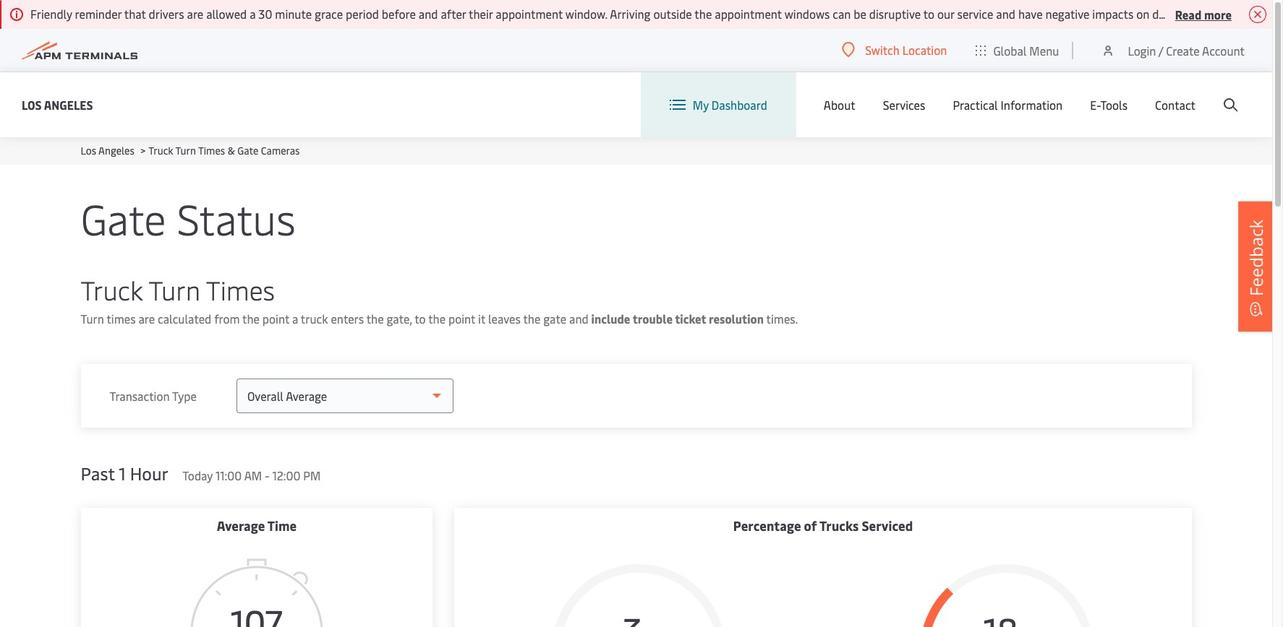 Task type: locate. For each thing, give the bounding box(es) containing it.
times.
[[767, 311, 798, 327]]

on right impacts
[[1137, 6, 1150, 22]]

truck
[[148, 144, 173, 158], [81, 272, 143, 307]]

1 horizontal spatial are
[[187, 6, 203, 22]]

reminder
[[75, 6, 122, 22]]

1 horizontal spatial a
[[292, 311, 298, 327]]

read more button
[[1175, 5, 1232, 23]]

gate down > at left
[[81, 190, 166, 247]]

on left 'time' in the top of the page
[[1248, 6, 1261, 22]]

the right from
[[242, 311, 260, 327]]

a
[[250, 6, 256, 22], [292, 311, 298, 327]]

0 horizontal spatial are
[[138, 311, 155, 327]]

1 vertical spatial truck
[[81, 272, 143, 307]]

our
[[937, 6, 955, 22]]

and left after
[[419, 6, 438, 22]]

and left 'have' at top right
[[996, 6, 1016, 22]]

truck up times
[[81, 272, 143, 307]]

point left it
[[449, 311, 475, 327]]

2 drivers from the left
[[1152, 6, 1188, 22]]

to left our
[[924, 6, 935, 22]]

1 vertical spatial gate
[[81, 190, 166, 247]]

turn
[[176, 144, 196, 158], [149, 272, 200, 307], [81, 311, 104, 327]]

1
[[119, 462, 126, 485]]

angeles for los angeles
[[44, 97, 93, 112]]

0 horizontal spatial truck
[[81, 272, 143, 307]]

services
[[883, 97, 926, 113]]

0 horizontal spatial to
[[415, 311, 426, 327]]

turn right > at left
[[176, 144, 196, 158]]

truck inside the truck turn times turn times are calculated from the point a truck enters the gate, to the point it leaves the gate and include trouble ticket resolution times.
[[81, 272, 143, 307]]

1 horizontal spatial point
[[449, 311, 475, 327]]

information
[[1001, 97, 1063, 113]]

0 vertical spatial truck
[[148, 144, 173, 158]]

1 vertical spatial to
[[415, 311, 426, 327]]

30
[[259, 6, 272, 22]]

percentage of trucks serviced
[[733, 517, 913, 535]]

los for los angeles > truck turn times & gate cameras
[[81, 144, 96, 158]]

los
[[22, 97, 42, 112], [81, 144, 96, 158]]

are left allowed
[[187, 6, 203, 22]]

cameras
[[261, 144, 300, 158]]

1 vertical spatial times
[[206, 272, 275, 307]]

12:00
[[272, 468, 301, 484]]

and right gate
[[569, 311, 589, 327]]

gate status
[[81, 190, 296, 247]]

a left 30
[[250, 6, 256, 22]]

times
[[107, 311, 136, 327]]

today 11:00 am  - 12:00 pm
[[183, 468, 321, 484]]

1 horizontal spatial on
[[1248, 6, 1261, 22]]

times up from
[[206, 272, 275, 307]]

0 vertical spatial to
[[924, 6, 935, 22]]

1 horizontal spatial drivers
[[1152, 6, 1188, 22]]

0 horizontal spatial point
[[262, 311, 289, 327]]

practical information button
[[953, 72, 1063, 137]]

a left 'truck'
[[292, 311, 298, 327]]

1 horizontal spatial angeles
[[98, 144, 134, 158]]

that
[[124, 6, 146, 22]]

my dashboard button
[[670, 72, 767, 137]]

0 horizontal spatial los
[[22, 97, 42, 112]]

1 vertical spatial angeles
[[98, 144, 134, 158]]

and
[[419, 6, 438, 22], [996, 6, 1016, 22], [569, 311, 589, 327]]

to right the gate,
[[415, 311, 426, 327]]

1 horizontal spatial gate
[[238, 144, 259, 158]]

1 horizontal spatial truck
[[148, 144, 173, 158]]

drivers
[[149, 6, 184, 22], [1152, 6, 1188, 22]]

0 vertical spatial los
[[22, 97, 42, 112]]

gate
[[238, 144, 259, 158], [81, 190, 166, 247]]

before
[[382, 6, 416, 22]]

1 vertical spatial are
[[138, 311, 155, 327]]

global menu
[[994, 42, 1059, 58]]

include
[[591, 311, 630, 327]]

0 vertical spatial times
[[198, 144, 225, 158]]

practical
[[953, 97, 998, 113]]

1 vertical spatial a
[[292, 311, 298, 327]]

1 horizontal spatial and
[[569, 311, 589, 327]]

services button
[[883, 72, 926, 137]]

gate right the &
[[238, 144, 259, 158]]

period
[[346, 6, 379, 22]]

1 point from the left
[[262, 311, 289, 327]]

0 horizontal spatial appointment
[[496, 6, 563, 22]]

0 horizontal spatial on
[[1137, 6, 1150, 22]]

the left gate
[[523, 311, 541, 327]]

0 horizontal spatial angeles
[[44, 97, 93, 112]]

to inside the truck turn times turn times are calculated from the point a truck enters the gate, to the point it leaves the gate and include trouble ticket resolution times.
[[415, 311, 426, 327]]

1 horizontal spatial to
[[924, 6, 935, 22]]

trucks
[[820, 517, 859, 535]]

1 vertical spatial los angeles link
[[81, 144, 134, 158]]

los angeles
[[22, 97, 93, 112]]

truck right > at left
[[148, 144, 173, 158]]

friendly
[[30, 6, 72, 22]]

menu
[[1030, 42, 1059, 58]]

point left 'truck'
[[262, 311, 289, 327]]

are
[[187, 6, 203, 22], [138, 311, 155, 327]]

disruptive
[[869, 6, 921, 22]]

pm
[[303, 468, 321, 484]]

times inside the truck turn times turn times are calculated from the point a truck enters the gate, to the point it leaves the gate and include trouble ticket resolution times.
[[206, 272, 275, 307]]

0 vertical spatial angeles
[[44, 97, 93, 112]]

2 vertical spatial turn
[[81, 311, 104, 327]]

0 horizontal spatial drivers
[[149, 6, 184, 22]]

times
[[198, 144, 225, 158], [206, 272, 275, 307]]

appointment left windows on the right top
[[715, 6, 782, 22]]

turn left times
[[81, 311, 104, 327]]

2 appointment from the left
[[715, 6, 782, 22]]

average
[[217, 517, 265, 535]]

1 horizontal spatial appointment
[[715, 6, 782, 22]]

los for los angeles
[[22, 97, 42, 112]]

a inside the truck turn times turn times are calculated from the point a truck enters the gate, to the point it leaves the gate and include trouble ticket resolution times.
[[292, 311, 298, 327]]

e-tools
[[1090, 97, 1128, 113]]

minute
[[275, 6, 312, 22]]

switch location
[[865, 42, 947, 58]]

on
[[1137, 6, 1150, 22], [1248, 6, 1261, 22]]

service
[[957, 6, 994, 22]]

account
[[1202, 42, 1245, 58]]

the left the gate,
[[367, 311, 384, 327]]

0 horizontal spatial a
[[250, 6, 256, 22]]

drivers left the who
[[1152, 6, 1188, 22]]

1 vertical spatial turn
[[149, 272, 200, 307]]

allowed
[[206, 6, 247, 22]]

2 point from the left
[[449, 311, 475, 327]]

0 vertical spatial turn
[[176, 144, 196, 158]]

appointment right their
[[496, 6, 563, 22]]

turn up calculated
[[149, 272, 200, 307]]

their
[[469, 6, 493, 22]]

are right times
[[138, 311, 155, 327]]

appointment
[[496, 6, 563, 22], [715, 6, 782, 22]]

los angeles link
[[22, 96, 93, 114], [81, 144, 134, 158]]

to
[[924, 6, 935, 22], [415, 311, 426, 327]]

my
[[693, 97, 709, 113]]

1 horizontal spatial los
[[81, 144, 96, 158]]

&
[[228, 144, 235, 158]]

impacts
[[1093, 6, 1134, 22]]

times left the &
[[198, 144, 225, 158]]

time
[[1264, 6, 1283, 22]]

2 on from the left
[[1248, 6, 1261, 22]]

read more
[[1175, 6, 1232, 22]]

drivers right that
[[149, 6, 184, 22]]

1 vertical spatial los
[[81, 144, 96, 158]]



Task type: vqa. For each thing, say whether or not it's contained in the screenshot.
AN
no



Task type: describe. For each thing, give the bounding box(es) containing it.
close alert image
[[1249, 6, 1267, 23]]

contact
[[1155, 97, 1196, 113]]

ticket
[[675, 311, 706, 327]]

enters
[[331, 311, 364, 327]]

from
[[214, 311, 240, 327]]

the right outside
[[695, 6, 712, 22]]

my dashboard
[[693, 97, 767, 113]]

dashboard
[[712, 97, 767, 113]]

1 on from the left
[[1137, 6, 1150, 22]]

0 vertical spatial gate
[[238, 144, 259, 158]]

location
[[903, 42, 947, 58]]

global
[[994, 42, 1027, 58]]

arriving
[[610, 6, 651, 22]]

feedback button
[[1238, 202, 1275, 332]]

switch
[[865, 42, 900, 58]]

login / create account link
[[1101, 29, 1245, 72]]

1 appointment from the left
[[496, 6, 563, 22]]

who
[[1191, 6, 1213, 22]]

login / create account
[[1128, 42, 1245, 58]]

angeles for los angeles > truck turn times & gate cameras
[[98, 144, 134, 158]]

calculated
[[158, 311, 211, 327]]

0 vertical spatial los angeles link
[[22, 96, 93, 114]]

leaves
[[488, 311, 521, 327]]

-
[[265, 468, 270, 484]]

e-tools button
[[1090, 72, 1128, 137]]

gate
[[543, 311, 566, 327]]

tools
[[1101, 97, 1128, 113]]

0 horizontal spatial gate
[[81, 190, 166, 247]]

create
[[1166, 42, 1200, 58]]

switch location button
[[842, 42, 947, 58]]

1 drivers from the left
[[149, 6, 184, 22]]

login
[[1128, 42, 1156, 58]]

friendly reminder that drivers are allowed a 30 minute grace period before and after their appointment window. arriving outside the appointment windows can be disruptive to our service and have negative impacts on drivers who arrive on time
[[30, 6, 1283, 22]]

serviced
[[862, 517, 913, 535]]

transaction type
[[110, 388, 197, 404]]

trouble
[[633, 311, 673, 327]]

0 vertical spatial are
[[187, 6, 203, 22]]

can
[[833, 6, 851, 22]]

it
[[478, 311, 485, 327]]

percentage
[[733, 517, 801, 535]]

global menu button
[[962, 29, 1074, 72]]

resolution
[[709, 311, 764, 327]]

transaction
[[110, 388, 170, 404]]

type
[[172, 388, 197, 404]]

status
[[177, 190, 296, 247]]

>
[[141, 144, 146, 158]]

time
[[268, 517, 297, 535]]

truck turn times turn times are calculated from the point a truck enters the gate, to the point it leaves the gate and include trouble ticket resolution times.
[[81, 272, 798, 327]]

about button
[[824, 72, 856, 137]]

contact button
[[1155, 72, 1196, 137]]

e-
[[1090, 97, 1101, 113]]

have
[[1019, 6, 1043, 22]]

0 vertical spatial a
[[250, 6, 256, 22]]

11:00
[[216, 468, 242, 484]]

am
[[244, 468, 262, 484]]

hour
[[130, 462, 168, 485]]

are inside the truck turn times turn times are calculated from the point a truck enters the gate, to the point it leaves the gate and include trouble ticket resolution times.
[[138, 311, 155, 327]]

arrive
[[1215, 6, 1245, 22]]

0 horizontal spatial and
[[419, 6, 438, 22]]

gate,
[[387, 311, 412, 327]]

more
[[1204, 6, 1232, 22]]

windows
[[785, 6, 830, 22]]

read
[[1175, 6, 1202, 22]]

after
[[441, 6, 466, 22]]

outside
[[654, 6, 692, 22]]

feedback
[[1244, 220, 1268, 297]]

grace
[[315, 6, 343, 22]]

practical information
[[953, 97, 1063, 113]]

about
[[824, 97, 856, 113]]

of
[[804, 517, 817, 535]]

window.
[[566, 6, 608, 22]]

2 horizontal spatial and
[[996, 6, 1016, 22]]

be
[[854, 6, 867, 22]]

/
[[1159, 42, 1164, 58]]

today
[[183, 468, 213, 484]]

past
[[81, 462, 115, 485]]

the right the gate,
[[428, 311, 446, 327]]

average time
[[217, 517, 297, 535]]

negative
[[1046, 6, 1090, 22]]

and inside the truck turn times turn times are calculated from the point a truck enters the gate, to the point it leaves the gate and include trouble ticket resolution times.
[[569, 311, 589, 327]]

los angeles > truck turn times & gate cameras
[[81, 144, 300, 158]]



